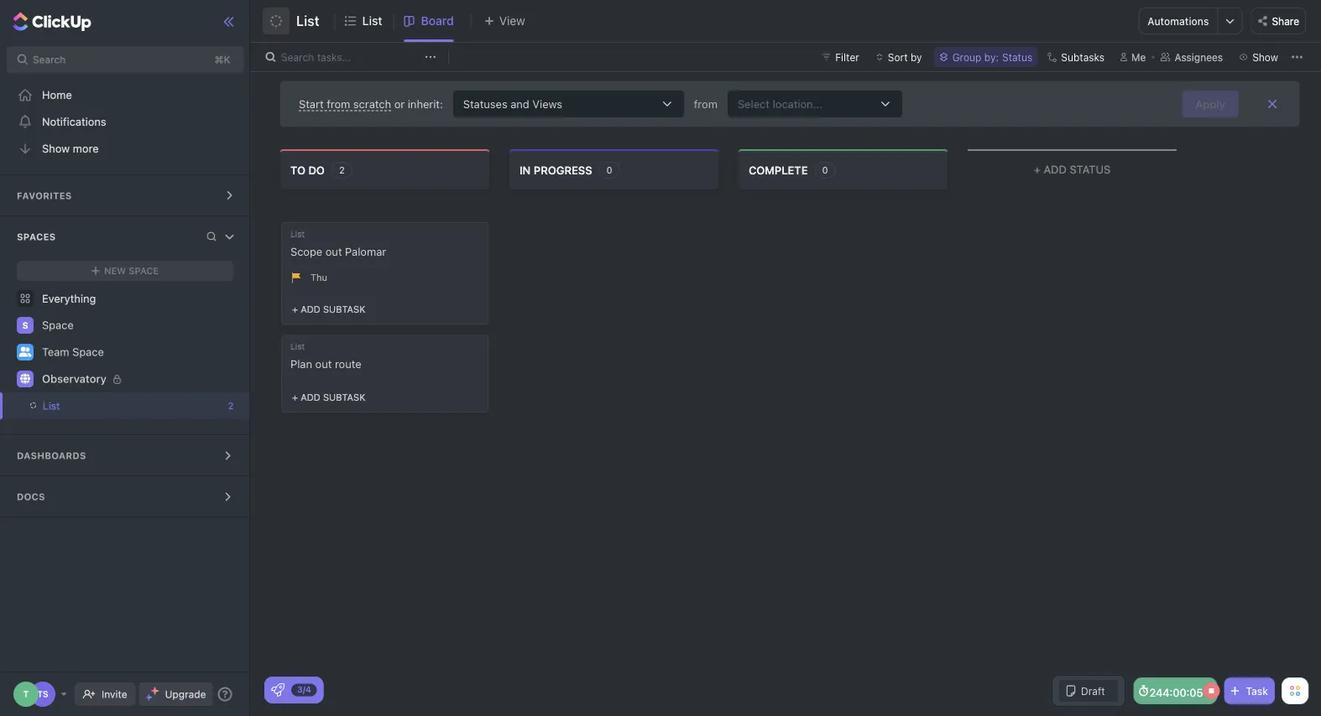 Task type: locate. For each thing, give the bounding box(es) containing it.
list link
[[362, 0, 389, 42], [0, 393, 217, 420]]

space
[[129, 266, 159, 277], [42, 319, 74, 332], [72, 346, 104, 359]]

list up plan
[[290, 342, 305, 352]]

list down observatory
[[43, 400, 60, 412]]

by:
[[985, 51, 999, 63]]

0 vertical spatial space
[[129, 266, 159, 277]]

upgrade
[[165, 689, 206, 701]]

0 vertical spatial add
[[1044, 163, 1067, 176]]

list up search tasks... text box
[[362, 14, 382, 28]]

view button
[[471, 10, 530, 31]]

1 0 from the left
[[607, 165, 613, 176]]

0 vertical spatial show
[[1253, 51, 1279, 63]]

0 horizontal spatial status
[[1002, 51, 1033, 63]]

0 vertical spatial list link
[[362, 0, 389, 42]]

everything link
[[0, 285, 251, 312]]

list
[[296, 13, 319, 29], [362, 14, 382, 28], [290, 229, 305, 239], [290, 342, 305, 352], [43, 400, 60, 412]]

t
[[23, 690, 29, 700]]

list up 'scope'
[[290, 229, 305, 239]]

assignees
[[1175, 51, 1223, 63]]

search for search tasks...
[[281, 51, 314, 63]]

1 horizontal spatial search
[[281, 51, 314, 63]]

out inside list plan out route
[[315, 358, 332, 371]]

do
[[308, 164, 325, 176]]

space up team on the left of the page
[[42, 319, 74, 332]]

2
[[339, 165, 345, 176], [228, 401, 234, 412]]

share
[[1272, 15, 1300, 27]]

0 horizontal spatial list link
[[0, 393, 217, 420]]

list link down observatory
[[0, 393, 217, 420]]

start
[[299, 98, 324, 110]]

out right plan
[[315, 358, 332, 371]]

0 vertical spatial subtask
[[323, 304, 366, 315]]

globe image
[[20, 374, 30, 384]]

in
[[520, 164, 531, 176]]

1 vertical spatial +
[[292, 304, 298, 315]]

by
[[911, 51, 922, 63]]

1 vertical spatial show
[[42, 142, 70, 155]]

1 vertical spatial subtask
[[323, 392, 366, 403]]

onboarding checklist button image
[[271, 684, 285, 698]]

add
[[1044, 163, 1067, 176], [301, 304, 320, 315], [301, 392, 320, 403]]

subtask
[[323, 304, 366, 315], [323, 392, 366, 403]]

+ add subtask
[[292, 304, 366, 315], [292, 392, 366, 403]]

home link
[[0, 81, 251, 108]]

show left more
[[42, 142, 70, 155]]

1 vertical spatial + add subtask
[[292, 392, 366, 403]]

244:00:05
[[1150, 687, 1203, 699]]

+ add subtask down 'thu' 'dropdown button'
[[292, 304, 366, 315]]

list button
[[290, 3, 319, 39]]

0 horizontal spatial show
[[42, 142, 70, 155]]

docs
[[17, 492, 45, 503]]

group by: status
[[953, 51, 1033, 63]]

start from scratch or inherit:
[[299, 98, 443, 110]]

thu button
[[311, 272, 332, 285]]

0 horizontal spatial 0
[[607, 165, 613, 176]]

location...
[[773, 98, 823, 110]]

status
[[1002, 51, 1033, 63], [1070, 163, 1111, 176]]

palomar
[[345, 245, 386, 258]]

2 vertical spatial space
[[72, 346, 104, 359]]

sort
[[888, 51, 908, 63]]

show for show
[[1253, 51, 1279, 63]]

sparkle svg 2 image
[[146, 695, 152, 701]]

views
[[533, 98, 563, 110]]

+ add status
[[1034, 163, 1111, 176]]

ts
[[37, 690, 48, 700]]

0 right progress
[[607, 165, 613, 176]]

2 from from the left
[[694, 98, 718, 110]]

sparkle svg 1 image
[[151, 688, 159, 696]]

0 vertical spatial 2
[[339, 165, 345, 176]]

more
[[73, 142, 99, 155]]

start from scratch link
[[299, 98, 391, 111]]

1 horizontal spatial show
[[1253, 51, 1279, 63]]

0
[[607, 165, 613, 176], [822, 165, 828, 176]]

0 vertical spatial status
[[1002, 51, 1033, 63]]

show
[[1253, 51, 1279, 63], [42, 142, 70, 155]]

status inside group by: status
[[1002, 51, 1033, 63]]

show down share button
[[1253, 51, 1279, 63]]

statuses and views
[[463, 98, 563, 110]]

2 0 from the left
[[822, 165, 828, 176]]

list inside 'list scope out palomar'
[[290, 229, 305, 239]]

filter
[[835, 51, 859, 63]]

everything
[[42, 293, 96, 305]]

view
[[499, 14, 525, 28]]

1 horizontal spatial 0
[[822, 165, 828, 176]]

+ add subtask down route
[[292, 392, 366, 403]]

search inside sidebar navigation
[[33, 54, 66, 65]]

1 from from the left
[[327, 98, 350, 110]]

dashboards
[[17, 451, 86, 462]]

subtask down 'thu' 'dropdown button'
[[323, 304, 366, 315]]

subtasks
[[1061, 51, 1105, 63]]

0 vertical spatial out
[[326, 245, 342, 258]]

out right 'scope'
[[326, 245, 342, 258]]

search left tasks...
[[281, 51, 314, 63]]

show more
[[42, 142, 99, 155]]

plan
[[290, 358, 312, 371]]

subtask down route
[[323, 392, 366, 403]]

search
[[281, 51, 314, 63], [33, 54, 66, 65]]

0 vertical spatial + add subtask
[[292, 304, 366, 315]]

1 vertical spatial 2
[[228, 401, 234, 412]]

0 horizontal spatial 2
[[228, 401, 234, 412]]

1 vertical spatial out
[[315, 358, 332, 371]]

to
[[290, 164, 306, 176]]

1 horizontal spatial from
[[694, 98, 718, 110]]

1 vertical spatial list link
[[0, 393, 217, 420]]

space for new
[[129, 266, 159, 277]]

show inside sidebar navigation
[[42, 142, 70, 155]]

out inside 'list scope out palomar'
[[326, 245, 342, 258]]

onboarding checklist button element
[[271, 684, 285, 698]]

0 horizontal spatial search
[[33, 54, 66, 65]]

list link up search tasks... text box
[[362, 0, 389, 42]]

space right new
[[129, 266, 159, 277]]

inherit:
[[408, 98, 443, 110]]

search up home
[[33, 54, 66, 65]]

1 horizontal spatial list link
[[362, 0, 389, 42]]

list inside button
[[296, 13, 319, 29]]

sort by
[[888, 51, 922, 63]]

1 horizontal spatial status
[[1070, 163, 1111, 176]]

0 right complete at the right
[[822, 165, 828, 176]]

space up observatory
[[72, 346, 104, 359]]

from left select
[[694, 98, 718, 110]]

from
[[327, 98, 350, 110], [694, 98, 718, 110]]

1 vertical spatial status
[[1070, 163, 1111, 176]]

scratch
[[353, 98, 391, 110]]

out
[[326, 245, 342, 258], [315, 358, 332, 371]]

+
[[1034, 163, 1041, 176], [292, 304, 298, 315], [292, 392, 298, 403]]

from right start on the left top of the page
[[327, 98, 350, 110]]

list up the search tasks...
[[296, 13, 319, 29]]

0 horizontal spatial from
[[327, 98, 350, 110]]

list inside sidebar navigation
[[43, 400, 60, 412]]

show inside dropdown button
[[1253, 51, 1279, 63]]



Task type: vqa. For each thing, say whether or not it's contained in the screenshot.


Task type: describe. For each thing, give the bounding box(es) containing it.
team space
[[42, 346, 104, 359]]

complete
[[749, 164, 808, 176]]

search tasks...
[[281, 51, 351, 63]]

2 inside sidebar navigation
[[228, 401, 234, 412]]

subtasks button
[[1041, 47, 1110, 67]]

space link
[[42, 312, 235, 339]]

notifications
[[42, 115, 106, 128]]

spaces
[[17, 232, 56, 243]]

to do
[[290, 164, 325, 176]]

select
[[738, 98, 770, 110]]

list plan out route
[[290, 342, 362, 371]]

assignees button
[[1153, 47, 1231, 67]]

upgrade link
[[139, 683, 213, 707]]

or
[[394, 98, 405, 110]]

in progress
[[520, 164, 592, 176]]

1 vertical spatial add
[[301, 304, 320, 315]]

group
[[953, 51, 982, 63]]

s
[[22, 320, 28, 331]]

notifications link
[[0, 108, 251, 135]]

0 for in progress
[[607, 165, 613, 176]]

automations button
[[1139, 8, 1218, 34]]

sort by button
[[870, 47, 931, 67]]

1 horizontal spatial 2
[[339, 165, 345, 176]]

show button
[[1234, 47, 1284, 67]]

select location... button
[[718, 91, 912, 118]]

thu
[[311, 272, 327, 283]]

search for search
[[33, 54, 66, 65]]

1 + add subtask from the top
[[292, 304, 366, 315]]

out for route
[[315, 358, 332, 371]]

me
[[1132, 51, 1146, 63]]

2 vertical spatial +
[[292, 392, 298, 403]]

observatory
[[42, 373, 107, 385]]

automations
[[1148, 15, 1209, 27]]

filter button
[[815, 47, 866, 67]]

2 vertical spatial add
[[301, 392, 320, 403]]

team
[[42, 346, 69, 359]]

⌘k
[[215, 54, 230, 65]]

list scope out palomar
[[290, 229, 386, 258]]

list inside list plan out route
[[290, 342, 305, 352]]

me button
[[1113, 47, 1153, 67]]

status for + add status
[[1070, 163, 1111, 176]]

route
[[335, 358, 362, 371]]

2 subtask from the top
[[323, 392, 366, 403]]

status for group by: status
[[1002, 51, 1033, 63]]

0 vertical spatial +
[[1034, 163, 1041, 176]]

1 subtask from the top
[[323, 304, 366, 315]]

new space
[[104, 266, 159, 277]]

task
[[1246, 686, 1268, 698]]

Search tasks... text field
[[281, 45, 421, 69]]

show for show more
[[42, 142, 70, 155]]

favorites button
[[0, 175, 251, 216]]

observatory link
[[42, 366, 235, 393]]

sidebar navigation
[[0, 0, 254, 717]]

select location...
[[738, 98, 823, 110]]

progress
[[534, 164, 592, 176]]

out for palomar
[[326, 245, 342, 258]]

board
[[421, 14, 454, 28]]

and
[[511, 98, 530, 110]]

new
[[104, 266, 126, 277]]

1 vertical spatial space
[[42, 319, 74, 332]]

statuses
[[463, 98, 508, 110]]

invite
[[102, 689, 127, 701]]

statuses and views button
[[443, 91, 694, 118]]

favorites
[[17, 191, 72, 201]]

scope
[[290, 245, 323, 258]]

home
[[42, 89, 72, 101]]

space for team
[[72, 346, 104, 359]]

3/4
[[297, 685, 311, 695]]

tasks...
[[317, 51, 351, 63]]

user group image
[[19, 347, 31, 357]]

2 + add subtask from the top
[[292, 392, 366, 403]]

board link
[[421, 0, 461, 42]]

team space link
[[42, 339, 235, 366]]

share button
[[1251, 8, 1306, 34]]

0 for complete
[[822, 165, 828, 176]]



